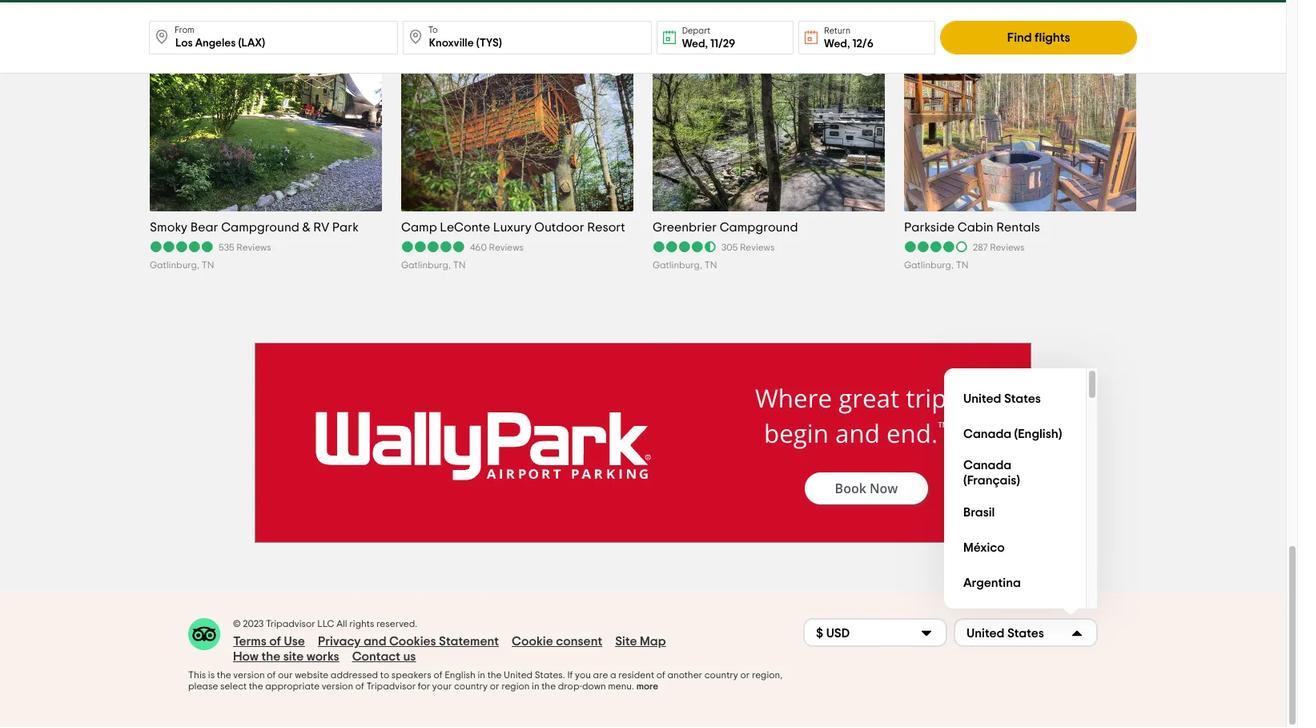 Task type: locate. For each thing, give the bounding box(es) containing it.
11/29
[[711, 38, 736, 50]]

3 gatlinburg, from the left
[[653, 260, 703, 270]]

1 horizontal spatial version
[[322, 682, 353, 691]]

City or Airport text field
[[149, 21, 398, 54], [403, 21, 652, 54]]

gatlinburg, for greenbrier
[[653, 260, 703, 270]]

states inside dropdown button
[[1008, 627, 1045, 640]]

canada (français) link
[[957, 452, 1073, 495]]

city or airport text field for to
[[403, 21, 652, 54]]

1 gatlinburg, from the left
[[150, 260, 199, 270]]

greenbrier
[[653, 221, 717, 234]]

menu.
[[608, 682, 634, 691]]

llc
[[318, 619, 334, 629]]

your
[[432, 682, 452, 691]]

0 vertical spatial states
[[1004, 392, 1041, 405]]

depart wed, 11/29
[[682, 26, 736, 50]]

rights
[[350, 619, 374, 629]]

0 horizontal spatial version
[[233, 671, 265, 680]]

305
[[722, 242, 738, 252]]

in right 'region' at the left bottom
[[532, 682, 540, 691]]

0 vertical spatial tripadvisor
[[266, 619, 315, 629]]

tripadvisor down to
[[366, 682, 416, 691]]

2 wed, from the left
[[824, 38, 850, 50]]

287 reviews
[[973, 242, 1025, 252]]

united
[[964, 392, 1002, 405], [967, 627, 1005, 640], [504, 671, 533, 680]]

leconte
[[440, 221, 491, 234]]

gatlinburg, tn for smoky
[[150, 260, 214, 270]]

gatlinburg, tn down smoky
[[150, 260, 214, 270]]

campground up the 535 reviews
[[221, 221, 300, 234]]

2023
[[243, 619, 264, 629]]

1 canada from the top
[[964, 427, 1012, 440]]

gatlinburg, for camp
[[401, 260, 451, 270]]

the left drop-
[[542, 682, 556, 691]]

advertisement region
[[255, 343, 1032, 543]]

gatlinburg, down parkside
[[904, 260, 954, 270]]

1 horizontal spatial city or airport text field
[[403, 21, 652, 54]]

3 tn from the left
[[705, 260, 717, 270]]

if
[[567, 671, 573, 680]]

states
[[1004, 392, 1041, 405], [1008, 627, 1045, 640], [535, 671, 563, 680]]

.
[[563, 671, 565, 680]]

canada (français)
[[964, 459, 1021, 487]]

$ usd button
[[803, 618, 948, 647]]

wed, inside 'return wed, 12/6'
[[824, 38, 850, 50]]

1 horizontal spatial campground
[[720, 221, 798, 234]]

contact us
[[352, 651, 416, 663]]

1 wed, from the left
[[682, 38, 708, 50]]

states for united states link at bottom right
[[1004, 392, 1041, 405]]

1 horizontal spatial wed,
[[824, 38, 850, 50]]

united inside dropdown button
[[967, 627, 1005, 640]]

1 vertical spatial tripadvisor
[[366, 682, 416, 691]]

luxury
[[493, 221, 532, 234]]

gatlinburg, tn down camp
[[401, 260, 466, 270]]

of up how the site works link
[[269, 635, 281, 648]]

tripadvisor up the "use"
[[266, 619, 315, 629]]

the inside site map how the site works
[[261, 651, 281, 663]]

country down english
[[454, 682, 488, 691]]

version
[[233, 671, 265, 680], [322, 682, 353, 691]]

statement
[[439, 635, 499, 648]]

campground up the 305 reviews
[[720, 221, 798, 234]]

united up canada (english)
[[964, 392, 1002, 405]]

0 horizontal spatial campground
[[221, 221, 300, 234]]

gatlinburg, tn down parkside
[[904, 260, 969, 270]]

reserved.
[[377, 619, 418, 629]]

460 reviews
[[470, 242, 524, 252]]

united states inside dropdown button
[[967, 627, 1045, 640]]

version down how
[[233, 671, 265, 680]]

gatlinburg, down camp
[[401, 260, 451, 270]]

0 vertical spatial country
[[705, 671, 738, 680]]

1 tn from the left
[[202, 260, 214, 270]]

wed,
[[682, 38, 708, 50], [824, 38, 850, 50]]

1 gatlinburg, tn from the left
[[150, 260, 214, 270]]

reviews down 'greenbrier campground' link
[[740, 242, 775, 252]]

appropriate
[[265, 682, 320, 691]]

4 tn from the left
[[956, 260, 969, 270]]

reviews down rentals
[[990, 242, 1025, 252]]

united inside menu
[[964, 392, 1002, 405]]

united down argentina
[[967, 627, 1005, 640]]

canada inside canada (english) link
[[964, 427, 1012, 440]]

reviews for bear
[[237, 242, 271, 252]]

canada for canada (english)
[[964, 427, 1012, 440]]

$
[[816, 627, 824, 640]]

united states
[[964, 392, 1041, 405], [967, 627, 1045, 640]]

0 horizontal spatial city or airport text field
[[149, 21, 398, 54]]

0 horizontal spatial in
[[278, 1, 293, 20]]

©
[[233, 619, 241, 629]]

wed, down "return"
[[824, 38, 850, 50]]

version down addressed
[[322, 682, 353, 691]]

tn down greenbrier campground in the right of the page
[[705, 260, 717, 270]]

consent
[[556, 635, 603, 648]]

argentina link
[[957, 566, 1073, 601]]

tn for leconte
[[453, 260, 466, 270]]

2 campground from the left
[[720, 221, 798, 234]]

addressed
[[331, 671, 378, 680]]

united states for united states link at bottom right
[[964, 392, 1041, 405]]

gatlinburg, tn
[[150, 260, 214, 270], [401, 260, 466, 270], [653, 260, 717, 270], [904, 260, 969, 270]]

states up canada (english) link
[[1004, 392, 1041, 405]]

use
[[284, 635, 305, 648]]

cookies
[[389, 635, 436, 648]]

1 vertical spatial version
[[322, 682, 353, 691]]

the
[[261, 651, 281, 663], [217, 671, 231, 680], [488, 671, 502, 680], [249, 682, 263, 691], [542, 682, 556, 691]]

0 vertical spatial or
[[741, 671, 750, 680]]

greenbrier campground
[[653, 221, 798, 234]]

canada inside canada (français)
[[964, 459, 1012, 472]]

reviews for cabin
[[990, 242, 1025, 252]]

cabin
[[958, 221, 994, 234]]

united up 'region' at the left bottom
[[504, 671, 533, 680]]

reviews
[[237, 242, 271, 252], [489, 242, 524, 252], [740, 242, 775, 252], [990, 242, 1025, 252]]

méxico link
[[957, 530, 1073, 566]]

2 gatlinburg, from the left
[[401, 260, 451, 270]]

states inside menu
[[1004, 392, 1041, 405]]

campground
[[221, 221, 300, 234], [720, 221, 798, 234]]

country right another
[[705, 671, 738, 680]]

gatlinburg, down greenbrier
[[653, 260, 703, 270]]

0 horizontal spatial tripadvisor
[[266, 619, 315, 629]]

1 vertical spatial or
[[490, 682, 499, 691]]

0 horizontal spatial country
[[454, 682, 488, 691]]

country
[[705, 671, 738, 680], [454, 682, 488, 691]]

the down terms of use link
[[261, 651, 281, 663]]

brasil
[[964, 506, 995, 519]]

parkside cabin rentals image
[[901, 51, 1141, 211]]

more
[[637, 682, 659, 691]]

tn down leconte
[[453, 260, 466, 270]]

0 vertical spatial united states
[[964, 392, 1041, 405]]

wed, inside 'depart wed, 11/29'
[[682, 38, 708, 50]]

1 horizontal spatial tripadvisor
[[366, 682, 416, 691]]

down
[[582, 682, 606, 691]]

states left the if
[[535, 671, 563, 680]]

select
[[220, 682, 247, 691]]

. if you are a resident of another country or region, please select the appropriate version of tripadvisor for your country or region in the drop-down menu.
[[188, 671, 783, 691]]

of left 'our'
[[267, 671, 276, 680]]

tn down bear
[[202, 260, 214, 270]]

1 reviews from the left
[[237, 242, 271, 252]]

0 vertical spatial united
[[964, 392, 1002, 405]]

canada up (français)
[[964, 459, 1012, 472]]

1 horizontal spatial or
[[741, 671, 750, 680]]

of
[[269, 635, 281, 648], [267, 671, 276, 680], [434, 671, 443, 680], [657, 671, 665, 680], [355, 682, 364, 691]]

menu
[[944, 369, 1098, 636]]

0 horizontal spatial wed,
[[682, 38, 708, 50]]

1 campground from the left
[[221, 221, 300, 234]]

2 city or airport text field from the left
[[403, 21, 652, 54]]

0 vertical spatial in
[[278, 1, 293, 20]]

reviews down luxury
[[489, 242, 524, 252]]

0 vertical spatial version
[[233, 671, 265, 680]]

works
[[307, 651, 339, 663]]

canada (english) link
[[957, 417, 1073, 452]]

2 vertical spatial in
[[532, 682, 540, 691]]

2 vertical spatial states
[[535, 671, 563, 680]]

united for united states link at bottom right
[[964, 392, 1002, 405]]

english
[[445, 671, 476, 680]]

you
[[575, 671, 591, 680]]

3 gatlinburg, tn from the left
[[653, 260, 717, 270]]

camp leconte luxury outdoor resort image
[[401, 12, 634, 250]]

2 reviews from the left
[[489, 242, 524, 252]]

site
[[615, 635, 637, 648]]

states down argentina link on the bottom
[[1008, 627, 1045, 640]]

canada
[[964, 427, 1012, 440], [964, 459, 1012, 472]]

wed, for wed, 11/29
[[682, 38, 708, 50]]

1 city or airport text field from the left
[[149, 21, 398, 54]]

0 vertical spatial canada
[[964, 427, 1012, 440]]

4 reviews from the left
[[990, 242, 1025, 252]]

another
[[668, 671, 703, 680]]

gatlinburg,
[[150, 260, 199, 270], [401, 260, 451, 270], [653, 260, 703, 270], [904, 260, 954, 270]]

in right english
[[478, 671, 485, 680]]

flights
[[1035, 31, 1071, 44]]

tn down parkside cabin rentals
[[956, 260, 969, 270]]

or
[[741, 671, 750, 680], [490, 682, 499, 691]]

united states link
[[957, 381, 1073, 417]]

4 gatlinburg, from the left
[[904, 260, 954, 270]]

to
[[428, 26, 438, 34]]

united states up canada (english)
[[964, 392, 1041, 405]]

this
[[188, 671, 206, 680]]

1 vertical spatial united states
[[967, 627, 1045, 640]]

1 vertical spatial country
[[454, 682, 488, 691]]

gatlinburg, tn for parkside
[[904, 260, 969, 270]]

our
[[278, 671, 293, 680]]

&
[[302, 221, 311, 234]]

2 gatlinburg, tn from the left
[[401, 260, 466, 270]]

gatlinburg, down smoky
[[150, 260, 199, 270]]

united states inside united states link
[[964, 392, 1041, 405]]

tn for bear
[[202, 260, 214, 270]]

outdoor
[[535, 221, 585, 234]]

cookie
[[512, 635, 553, 648]]

gatlinburg, tn down greenbrier
[[653, 260, 717, 270]]

2 tn from the left
[[453, 260, 466, 270]]

3 reviews from the left
[[740, 242, 775, 252]]

wed, down depart
[[682, 38, 708, 50]]

méxico
[[964, 541, 1005, 554]]

reviews down smoky bear campground & rv park
[[237, 242, 271, 252]]

2 horizontal spatial in
[[532, 682, 540, 691]]

1 vertical spatial states
[[1008, 627, 1045, 640]]

1 vertical spatial in
[[478, 671, 485, 680]]

tn for campground
[[705, 260, 717, 270]]

depart
[[682, 26, 711, 35]]

canada up canada (français)
[[964, 427, 1012, 440]]

united states down argentina link on the bottom
[[967, 627, 1045, 640]]

or left 'region' at the left bottom
[[490, 682, 499, 691]]

4 gatlinburg, tn from the left
[[904, 260, 969, 270]]

1 vertical spatial canada
[[964, 459, 1012, 472]]

or left 'region,'
[[741, 671, 750, 680]]

1 vertical spatial united
[[967, 627, 1005, 640]]

2 canada from the top
[[964, 459, 1012, 472]]

in left gatlinburg
[[278, 1, 293, 20]]



Task type: vqa. For each thing, say whether or not it's contained in the screenshot.


Task type: describe. For each thing, give the bounding box(es) containing it.
canada for canada (français)
[[964, 459, 1012, 472]]

park
[[332, 221, 359, 234]]

reviews for campground
[[740, 242, 775, 252]]

camp leconte luxury outdoor resort link
[[401, 219, 634, 235]]

1 horizontal spatial country
[[705, 671, 738, 680]]

of up your
[[434, 671, 443, 680]]

parkside cabin rentals
[[904, 221, 1040, 234]]

tripadvisor inside . if you are a resident of another country or region, please select the appropriate version of tripadvisor for your country or region in the drop-down menu.
[[366, 682, 416, 691]]

tn for cabin
[[956, 260, 969, 270]]

please
[[188, 682, 218, 691]]

campground inside 'greenbrier campground' link
[[720, 221, 798, 234]]

12/6
[[853, 38, 874, 50]]

smoky bear campground & rv park image
[[124, 24, 408, 238]]

the right the select
[[249, 682, 263, 691]]

for
[[418, 682, 430, 691]]

find flights button
[[941, 21, 1138, 54]]

from
[[175, 26, 194, 34]]

the up 'region' at the left bottom
[[488, 671, 502, 680]]

united states button
[[954, 618, 1098, 647]]

wed, for wed, 12/6
[[824, 38, 850, 50]]

bear
[[190, 221, 218, 234]]

return wed, 12/6
[[824, 26, 874, 50]]

us
[[403, 651, 416, 663]]

site map how the site works
[[233, 635, 666, 663]]

305 reviews
[[722, 242, 775, 252]]

version inside . if you are a resident of another country or region, please select the appropriate version of tripadvisor for your country or region in the drop-down menu.
[[322, 682, 353, 691]]

the right the is
[[217, 671, 231, 680]]

of down addressed
[[355, 682, 364, 691]]

find flights
[[1008, 31, 1071, 44]]

privacy
[[318, 635, 361, 648]]

all
[[1123, 4, 1137, 16]]

greenbrier campground image
[[627, 24, 911, 238]]

smoky bear campground & rv park link
[[150, 219, 382, 235]]

287
[[973, 242, 988, 252]]

drop-
[[558, 682, 582, 691]]

terms
[[233, 635, 267, 648]]

rentals
[[997, 221, 1040, 234]]

(français)
[[964, 474, 1021, 487]]

brasil link
[[957, 495, 1073, 530]]

2 vertical spatial united
[[504, 671, 533, 680]]

this is the version of our website addressed to speakers of english in the united states
[[188, 671, 563, 680]]

see all link
[[1100, 4, 1137, 16]]

gatlinburg, tn for camp
[[401, 260, 466, 270]]

parkside
[[904, 221, 955, 234]]

in inside . if you are a resident of another country or region, please select the appropriate version of tripadvisor for your country or region in the drop-down menu.
[[532, 682, 540, 691]]

find
[[1008, 31, 1032, 44]]

city or airport text field for from
[[149, 21, 398, 54]]

campgrounds in gatlinburg
[[150, 1, 391, 20]]

0 horizontal spatial or
[[490, 682, 499, 691]]

terms of use
[[233, 635, 305, 648]]

reviews for leconte
[[489, 242, 524, 252]]

canada (english)
[[964, 427, 1063, 440]]

smoky
[[150, 221, 188, 234]]

rv
[[313, 221, 330, 234]]

to
[[380, 671, 389, 680]]

menu containing united states
[[944, 369, 1098, 636]]

site
[[283, 651, 304, 663]]

contact
[[352, 651, 401, 663]]

gatlinburg
[[297, 1, 391, 20]]

campground inside smoky bear campground & rv park link
[[221, 221, 300, 234]]

© 2023 tripadvisor llc all rights reserved.
[[233, 619, 418, 629]]

resort
[[587, 221, 626, 234]]

privacy and cookies statement link
[[318, 634, 499, 650]]

all
[[337, 619, 347, 629]]

region
[[502, 682, 530, 691]]

greenbrier campground link
[[653, 219, 885, 235]]

a
[[610, 671, 616, 680]]

how the site works link
[[233, 650, 339, 665]]

gatlinburg, tn for greenbrier
[[653, 260, 717, 270]]

camp leconte luxury outdoor resort
[[401, 221, 626, 234]]

460
[[470, 242, 487, 252]]

states for the united states dropdown button at the bottom right
[[1008, 627, 1045, 640]]

site map link
[[615, 634, 666, 650]]

gatlinburg, for parkside
[[904, 260, 954, 270]]

united states for the united states dropdown button at the bottom right
[[967, 627, 1045, 640]]

cookie consent button
[[512, 634, 603, 650]]

cookie consent
[[512, 635, 603, 648]]

parkside cabin rentals link
[[904, 219, 1137, 235]]

how
[[233, 651, 259, 663]]

535
[[219, 242, 234, 252]]

gatlinburg, for smoky
[[150, 260, 199, 270]]

privacy and cookies statement
[[318, 635, 499, 648]]

contact us link
[[352, 650, 416, 665]]

of up more button
[[657, 671, 665, 680]]

usd
[[826, 627, 850, 640]]

resident
[[619, 671, 654, 680]]

campgrounds
[[150, 1, 274, 20]]

535 reviews
[[219, 242, 271, 252]]

united for the united states dropdown button at the bottom right
[[967, 627, 1005, 640]]

1 horizontal spatial in
[[478, 671, 485, 680]]

terms of use link
[[233, 634, 305, 650]]

region,
[[752, 671, 783, 680]]



